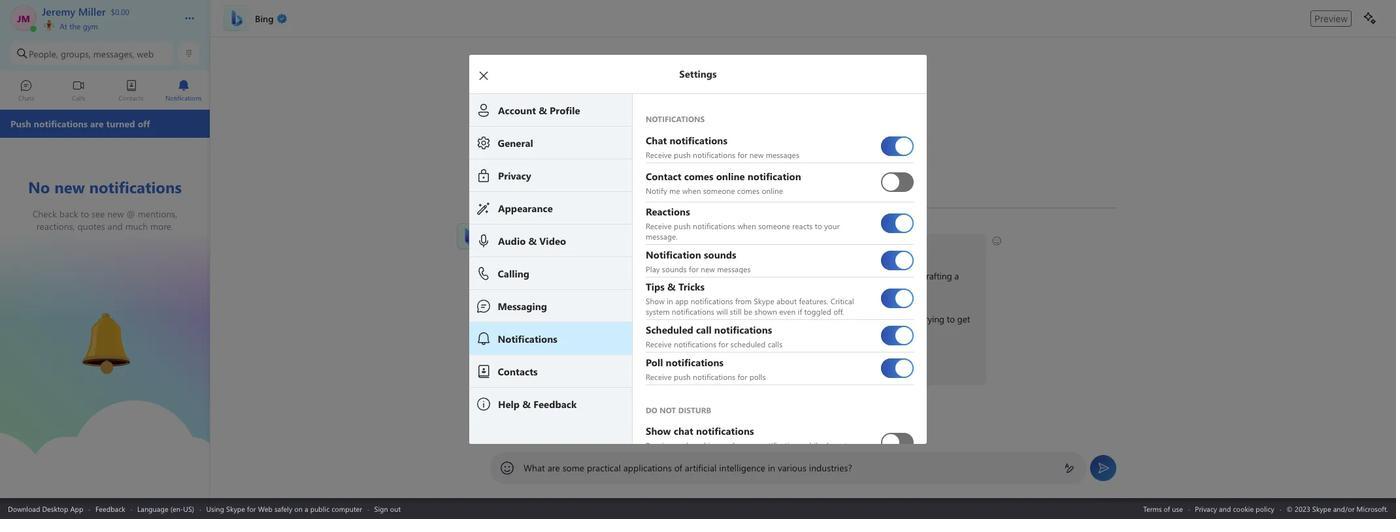 Task type: vqa. For each thing, say whether or not it's contained in the screenshot.
someone in the Receive push notifications when someone reacts to your message.
yes



Task type: locate. For each thing, give the bounding box(es) containing it.
1 horizontal spatial just
[[905, 313, 919, 326]]

the right at
[[69, 21, 81, 31]]

type
[[544, 270, 561, 282], [594, 356, 611, 369]]

1 horizontal spatial want
[[697, 356, 716, 369]]

is
[[532, 241, 538, 254], [672, 451, 677, 461]]

0 vertical spatial in
[[729, 270, 736, 282]]

skype inside show in app notifications from skype about features. critical system notifications will still be shown even if toggled off.
[[754, 296, 774, 306]]

notify me when someone comes online
[[646, 185, 783, 195]]

receive down and at the bottom
[[646, 371, 672, 382]]

get left mad
[[829, 313, 842, 326]]

is right the this
[[532, 241, 538, 254]]

0 horizontal spatial still
[[593, 313, 606, 326]]

me right tell
[[627, 427, 638, 438]]

in
[[729, 270, 736, 282], [667, 296, 673, 306], [768, 462, 775, 475]]

of
[[564, 270, 571, 282], [674, 462, 682, 475], [1164, 504, 1170, 514]]

start
[[553, 356, 571, 369]]

0 vertical spatial just
[[905, 313, 919, 326]]

2 horizontal spatial i'm
[[891, 313, 903, 326]]

policy
[[1256, 504, 1275, 514]]

app up sometimes
[[675, 296, 689, 306]]

play
[[646, 263, 660, 274]]

receive inside receive push notifications when someone reacts to your message.
[[646, 221, 672, 231]]

of inside ask me any type of question, like finding vegan restaurants in cambridge, itinerary for your trip to europe or drafting a story for curious kids. in groups, remember to mention me with @bing. i'm an ai preview, so i'm still learning. sometimes i might say something weird. don't get mad at me, i'm just trying to get better! if you want to start over, type
[[564, 270, 571, 282]]

1 vertical spatial groups,
[[592, 284, 622, 297]]

for right sounds
[[689, 263, 699, 274]]

0 horizontal spatial want
[[521, 356, 540, 369]]

ask
[[497, 270, 511, 282]]

notifications up "(smileeyes)"
[[693, 221, 735, 231]]

the
[[69, 21, 81, 31], [707, 427, 718, 438]]

0 horizontal spatial is
[[532, 241, 538, 254]]

get right trying
[[957, 313, 970, 326]]

on
[[680, 451, 689, 461], [294, 504, 303, 514]]

0 horizontal spatial just
[[802, 356, 816, 369]]

on right safely
[[294, 504, 303, 514]]

1 vertical spatial type
[[594, 356, 611, 369]]

new up comes
[[749, 149, 764, 159]]

a inside ask me any type of question, like finding vegan restaurants in cambridge, itinerary for your trip to europe or drafting a story for curious kids. in groups, remember to mention me with @bing. i'm an ai preview, so i'm still learning. sometimes i might say something weird. don't get mad at me, i'm just trying to get better! if you want to start over, type
[[954, 270, 959, 282]]

me right notify
[[669, 185, 680, 195]]

1 vertical spatial on
[[294, 504, 303, 514]]

me for tell me a joke
[[627, 427, 638, 438]]

to
[[815, 221, 822, 231], [870, 270, 878, 282], [667, 284, 675, 297], [947, 313, 955, 326], [542, 356, 551, 369], [718, 356, 726, 369]]

language (en-us) link
[[137, 504, 194, 514]]

is right disturb at the left bottom
[[672, 451, 677, 461]]

messages up with
[[717, 263, 751, 274]]

push up "(smileeyes)"
[[674, 221, 691, 231]]

discover
[[511, 428, 543, 438]]

curious
[[532, 284, 560, 297]]

receive up notify
[[646, 149, 672, 159]]

me left any
[[513, 270, 525, 282]]

want inside ask me any type of question, like finding vegan restaurants in cambridge, itinerary for your trip to europe or drafting a story for curious kids. in groups, remember to mention me with @bing. i'm an ai preview, so i'm still learning. sometimes i might say something weird. don't get mad at me, i'm just trying to get better! if you want to start over, type
[[521, 356, 540, 369]]

0 vertical spatial type
[[544, 270, 561, 282]]

terms of use
[[1143, 504, 1183, 514]]

mad
[[844, 313, 862, 326]]

using
[[206, 504, 224, 514]]

1 vertical spatial i
[[691, 313, 693, 326]]

in right show
[[667, 296, 673, 306]]

help
[[605, 241, 622, 254]]

you right if
[[504, 356, 519, 369]]

2 vertical spatial in
[[768, 462, 775, 475]]

so
[[568, 313, 577, 326]]

trip
[[854, 270, 867, 282]]

0 vertical spatial skype
[[754, 296, 774, 306]]

a
[[954, 270, 959, 282], [845, 356, 850, 369], [640, 427, 644, 438], [305, 504, 308, 514]]

1 horizontal spatial if
[[798, 306, 802, 317]]

kids.
[[563, 284, 580, 297]]

0 horizontal spatial app
[[675, 296, 689, 306]]

concern.
[[852, 356, 885, 369]]

to left start on the bottom
[[542, 356, 551, 369]]

still inside ask me any type of question, like finding vegan restaurants in cambridge, itinerary for your trip to europe or drafting a story for curious kids. in groups, remember to mention me with @bing. i'm an ai preview, so i'm still learning. sometimes i might say something weird. don't get mad at me, i'm just trying to get better! if you want to start over, type
[[593, 313, 606, 326]]

1 receive from the top
[[646, 149, 672, 159]]

1 vertical spatial in
[[667, 296, 673, 306]]

groups, inside ask me any type of question, like finding vegan restaurants in cambridge, itinerary for your trip to europe or drafting a story for curious kids. in groups, remember to mention me with @bing. i'm an ai preview, so i'm still learning. sometimes i might say something weird. don't get mad at me, i'm just trying to get better! if you want to start over, type
[[592, 284, 622, 297]]

1 vertical spatial skype
[[226, 504, 245, 514]]

a inside tell me a joke button
[[640, 427, 644, 438]]

receive inside receive push and in-app banner notifications while do not disturb is on
[[646, 440, 672, 451]]

1 vertical spatial of
[[674, 462, 682, 475]]

might
[[695, 313, 719, 326]]

and
[[693, 440, 706, 451], [1219, 504, 1231, 514]]

4 receive from the top
[[646, 371, 672, 382]]

will
[[716, 306, 728, 317]]

1 vertical spatial and
[[1219, 504, 1231, 514]]

receive push and in-app banner notifications while do not disturb is on
[[646, 440, 849, 461]]

bing,
[[490, 223, 507, 233]]

push down receive notifications for scheduled calls
[[674, 371, 691, 382]]

0 vertical spatial messages
[[766, 149, 799, 159]]

0 horizontal spatial type
[[544, 270, 561, 282]]

1 horizontal spatial get
[[957, 313, 970, 326]]

push up the 'notify me when someone comes online'
[[674, 149, 691, 159]]

your left trip at right
[[834, 270, 852, 282]]

newtopic . and if you want to give me feedback, just report a concern.
[[613, 356, 888, 369]]

2 horizontal spatial you
[[680, 356, 695, 369]]

and left the in-
[[693, 440, 706, 451]]

receive push notifications for polls
[[646, 371, 766, 382]]

1 vertical spatial just
[[802, 356, 816, 369]]

0 horizontal spatial someone
[[703, 185, 735, 195]]

receive down joke
[[646, 440, 672, 451]]

public
[[310, 504, 330, 514]]

artificial
[[685, 462, 717, 475]]

1 horizontal spatial still
[[730, 306, 742, 317]]

if
[[497, 356, 502, 369]]

0 horizontal spatial and
[[693, 440, 706, 451]]

the for what's
[[707, 427, 718, 438]]

i inside ask me any type of question, like finding vegan restaurants in cambridge, itinerary for your trip to europe or drafting a story for curious kids. in groups, remember to mention me with @bing. i'm an ai preview, so i'm still learning. sometimes i might say something weird. don't get mad at me, i'm just trying to get better! if you want to start over, type
[[691, 313, 693, 326]]

1 horizontal spatial you
[[624, 241, 639, 254]]

3 receive from the top
[[646, 339, 672, 349]]

2 push from the top
[[674, 221, 691, 231]]

want left start on the bottom
[[521, 356, 540, 369]]

push down what's
[[674, 440, 691, 451]]

web
[[137, 47, 154, 60]]

type right over, in the bottom of the page
[[594, 356, 611, 369]]

0 horizontal spatial messages
[[717, 263, 751, 274]]

0 horizontal spatial in
[[667, 296, 673, 306]]

2 i'm from the left
[[579, 313, 591, 326]]

a left joke
[[640, 427, 644, 438]]

even
[[779, 306, 796, 317]]

0 horizontal spatial on
[[294, 504, 303, 514]]

i right can
[[600, 241, 602, 254]]

groups, down at the gym
[[61, 47, 91, 60]]

1 horizontal spatial of
[[674, 462, 682, 475]]

to left give
[[718, 356, 726, 369]]

1 horizontal spatial groups,
[[592, 284, 622, 297]]

notifications up 'might'
[[691, 296, 733, 306]]

1 horizontal spatial i'm
[[579, 313, 591, 326]]

of up the kids. on the bottom of page
[[564, 270, 571, 282]]

0 vertical spatial new
[[749, 149, 764, 159]]

1 vertical spatial when
[[738, 221, 756, 231]]

1 vertical spatial if
[[673, 356, 678, 369]]

0 vertical spatial app
[[675, 296, 689, 306]]

feedback link
[[95, 504, 125, 514]]

0 vertical spatial someone
[[703, 185, 735, 195]]

someone left comes
[[703, 185, 735, 195]]

still left be at the bottom
[[730, 306, 742, 317]]

on up what are some practical applications of artificial intelligence in various industries?
[[680, 451, 689, 461]]

1 horizontal spatial the
[[707, 427, 718, 438]]

receive up and at the bottom
[[646, 339, 672, 349]]

learning.
[[609, 313, 642, 326]]

for right itinerary
[[821, 270, 832, 282]]

from
[[735, 296, 752, 306]]

app inside show in app notifications from skype about features. critical system notifications will still be shown even if toggled off.
[[675, 296, 689, 306]]

sign
[[374, 504, 388, 514]]

language
[[137, 504, 168, 514]]

i left 'might'
[[691, 313, 693, 326]]

0 horizontal spatial the
[[69, 21, 81, 31]]

messages,
[[93, 47, 134, 60]]

of left artificial
[[674, 462, 682, 475]]

tab list
[[0, 74, 210, 110]]

0 horizontal spatial new
[[701, 263, 715, 274]]

push inside receive push notifications when someone reacts to your message.
[[674, 221, 691, 231]]

still left the learning.
[[593, 313, 606, 326]]

just left report
[[802, 356, 816, 369]]

receive up today?
[[646, 221, 672, 231]]

1 horizontal spatial on
[[680, 451, 689, 461]]

a right drafting
[[954, 270, 959, 282]]

1 horizontal spatial and
[[1219, 504, 1231, 514]]

notifications inside receive push notifications when someone reacts to your message.
[[693, 221, 735, 231]]

1 horizontal spatial when
[[738, 221, 756, 231]]

in up with
[[729, 270, 736, 282]]

notifications up the 'notify me when someone comes online'
[[693, 149, 735, 159]]

to right trip at right
[[870, 270, 878, 282]]

on inside receive push and in-app banner notifications while do not disturb is on
[[680, 451, 689, 461]]

remember
[[624, 284, 665, 297]]

and inside receive push and in-app banner notifications while do not disturb is on
[[693, 440, 706, 451]]

when inside receive push notifications when someone reacts to your message.
[[738, 221, 756, 231]]

do
[[824, 440, 833, 451]]

groups, down like
[[592, 284, 622, 297]]

1 vertical spatial app
[[718, 440, 731, 451]]

and left 'cookie'
[[1219, 504, 1231, 514]]

0 horizontal spatial i'm
[[497, 313, 509, 326]]

receive for receive push and in-app banner notifications while do not disturb is on
[[646, 440, 672, 451]]

0 horizontal spatial when
[[682, 185, 701, 195]]

1 horizontal spatial in
[[729, 270, 736, 282]]

download desktop app link
[[8, 504, 83, 514]]

0 horizontal spatial of
[[564, 270, 571, 282]]

0 vertical spatial groups,
[[61, 47, 91, 60]]

1 vertical spatial messages
[[717, 263, 751, 274]]

give
[[729, 356, 745, 369]]

how
[[563, 241, 581, 254]]

what
[[524, 462, 545, 475]]

messages up online
[[766, 149, 799, 159]]

(openhands)
[[889, 356, 938, 368]]

0 vertical spatial and
[[693, 440, 706, 451]]

with
[[727, 284, 744, 297]]

still inside show in app notifications from skype about features. critical system notifications will still be shown even if toggled off.
[[730, 306, 742, 317]]

0 vertical spatial on
[[680, 451, 689, 461]]

the up the in-
[[707, 427, 718, 438]]

magic
[[570, 428, 592, 438]]

2 vertical spatial of
[[1164, 504, 1170, 514]]

when down comes
[[738, 221, 756, 231]]

feedback,
[[762, 356, 800, 369]]

Contact comes online notification, Notify me when someone comes online checkbox
[[881, 167, 914, 197]]

disturb
[[646, 451, 670, 461]]

1 vertical spatial is
[[672, 451, 677, 461]]

at the gym
[[58, 21, 98, 31]]

show
[[646, 296, 665, 306]]

notifications down 'might'
[[674, 339, 716, 349]]

1 horizontal spatial skype
[[754, 296, 774, 306]]

various
[[778, 462, 807, 475]]

1 vertical spatial new
[[701, 263, 715, 274]]

desktop
[[42, 504, 68, 514]]

0 horizontal spatial groups,
[[61, 47, 91, 60]]

in left various
[[768, 462, 775, 475]]

i'm left an
[[497, 313, 509, 326]]

and
[[654, 356, 670, 369]]

of left use
[[1164, 504, 1170, 514]]

0 vertical spatial your
[[824, 221, 840, 231]]

0 vertical spatial of
[[564, 270, 571, 282]]

restaurants
[[683, 270, 727, 282]]

at
[[864, 313, 872, 326]]

1 horizontal spatial is
[[672, 451, 677, 461]]

me inside notifications dialog
[[669, 185, 680, 195]]

skype right using
[[226, 504, 245, 514]]

skype right be at the bottom
[[754, 296, 774, 306]]

when right notify
[[682, 185, 701, 195]]

for left scheduled at the bottom
[[719, 339, 728, 349]]

i'm right "me,"
[[891, 313, 903, 326]]

me inside button
[[627, 427, 638, 438]]

0 horizontal spatial get
[[829, 313, 842, 326]]

tell me a joke button
[[606, 422, 669, 443]]

2 horizontal spatial in
[[768, 462, 775, 475]]

your right "reacts"
[[824, 221, 840, 231]]

want up receive push notifications for polls
[[697, 356, 716, 369]]

a left public at the bottom of page
[[305, 504, 308, 514]]

1 horizontal spatial someone
[[758, 221, 790, 231]]

you right help
[[624, 241, 639, 254]]

0 vertical spatial is
[[532, 241, 538, 254]]

.
[[650, 356, 652, 369]]

an
[[511, 313, 521, 326]]

receive for receive push notifications when someone reacts to your message.
[[646, 221, 672, 231]]

0 vertical spatial i
[[600, 241, 602, 254]]

if right and at the bottom
[[673, 356, 678, 369]]

1 horizontal spatial new
[[749, 149, 764, 159]]

intelligence
[[719, 462, 765, 475]]

2 receive from the top
[[646, 221, 672, 231]]

new up mention
[[701, 263, 715, 274]]

just left trying
[[905, 313, 919, 326]]

4 push from the top
[[674, 440, 691, 451]]

app
[[675, 296, 689, 306], [718, 440, 731, 451]]

push inside receive push and in-app banner notifications while do not disturb is on
[[674, 440, 691, 451]]

language (en-us)
[[137, 504, 194, 514]]

trying
[[921, 313, 944, 326]]

bing's
[[545, 428, 568, 438]]

Reactions, Receive push notifications when someone reacts to your message. checkbox
[[881, 208, 914, 238]]

0 vertical spatial when
[[682, 185, 701, 195]]

!
[[559, 241, 561, 254]]

1 push from the top
[[674, 149, 691, 159]]

3 push from the top
[[674, 371, 691, 382]]

to right "reacts"
[[815, 221, 822, 231]]

you
[[624, 241, 639, 254], [504, 356, 519, 369], [680, 356, 695, 369]]

sounds
[[662, 263, 687, 274]]

app down the what's the weather?
[[718, 440, 731, 451]]

notifications up type a message text box
[[759, 440, 802, 451]]

1 horizontal spatial app
[[718, 440, 731, 451]]

about
[[777, 296, 797, 306]]

features.
[[799, 296, 828, 306]]

0 vertical spatial the
[[69, 21, 81, 31]]

0 horizontal spatial you
[[504, 356, 519, 369]]

2 horizontal spatial of
[[1164, 504, 1170, 514]]

0 horizontal spatial if
[[673, 356, 678, 369]]

1 want from the left
[[521, 356, 540, 369]]

1 vertical spatial someone
[[758, 221, 790, 231]]

sign out
[[374, 504, 401, 514]]

people, groups, messages, web button
[[10, 42, 173, 65]]

1 horizontal spatial i
[[691, 313, 693, 326]]

you up receive push notifications for polls
[[680, 356, 695, 369]]

if right even at the right bottom of the page
[[798, 306, 802, 317]]

0 vertical spatial if
[[798, 306, 802, 317]]

5 receive from the top
[[646, 440, 672, 451]]

notifications down give
[[693, 371, 735, 382]]

1 vertical spatial the
[[707, 427, 718, 438]]

someone left "reacts"
[[758, 221, 790, 231]]

i'm right so
[[579, 313, 591, 326]]

1 vertical spatial your
[[834, 270, 852, 282]]

type up curious
[[544, 270, 561, 282]]

someone inside receive push notifications when someone reacts to your message.
[[758, 221, 790, 231]]

the for at
[[69, 21, 81, 31]]



Task type: describe. For each thing, give the bounding box(es) containing it.
me,
[[874, 313, 888, 326]]

comes
[[737, 185, 760, 195]]

notifications down mention
[[672, 306, 714, 317]]

bell
[[66, 308, 82, 322]]

1 horizontal spatial messages
[[766, 149, 799, 159]]

receive for receive notifications for scheduled calls
[[646, 339, 672, 349]]

weird.
[[780, 313, 803, 326]]

while
[[804, 440, 822, 451]]

groups, inside button
[[61, 47, 91, 60]]

critical
[[831, 296, 854, 306]]

practical
[[587, 462, 621, 475]]

me for ask me any type of question, like finding vegan restaurants in cambridge, itinerary for your trip to europe or drafting a story for curious kids. in groups, remember to mention me with @bing. i'm an ai preview, so i'm still learning. sometimes i might say something weird. don't get mad at me, i'm just trying to get better! if you want to start over, type
[[513, 270, 525, 282]]

finding
[[628, 270, 655, 282]]

bing
[[540, 241, 559, 254]]

cookie
[[1233, 504, 1254, 514]]

at the gym button
[[42, 18, 171, 31]]

push for receive push notifications when someone reacts to your message.
[[674, 221, 691, 231]]

receive for receive push notifications for new messages
[[646, 149, 672, 159]]

privacy
[[1195, 504, 1217, 514]]

polls
[[749, 371, 766, 382]]

like
[[612, 270, 625, 282]]

3 i'm from the left
[[891, 313, 903, 326]]

notify
[[646, 185, 667, 195]]

for down give
[[738, 371, 747, 382]]

for right 'story' at the bottom
[[519, 284, 530, 297]]

@bing.
[[746, 284, 774, 297]]

privacy and cookie policy
[[1195, 504, 1275, 514]]

just inside ask me any type of question, like finding vegan restaurants in cambridge, itinerary for your trip to europe or drafting a story for curious kids. in groups, remember to mention me with @bing. i'm an ai preview, so i'm still learning. sometimes i might say something weird. don't get mad at me, i'm just trying to get better! if you want to start over, type
[[905, 313, 919, 326]]

Notification sounds, Play sounds for new messages checkbox
[[881, 246, 914, 276]]

to inside receive push notifications when someone reacts to your message.
[[815, 221, 822, 231]]

Poll notifications, Receive push notifications for polls checkbox
[[881, 354, 914, 384]]

for up comes
[[738, 149, 747, 159]]

in inside show in app notifications from skype about features. critical system notifications will still be shown even if toggled off.
[[667, 296, 673, 306]]

a right report
[[845, 356, 850, 369]]

using skype for web safely on a public computer
[[206, 504, 362, 514]]

to right trying
[[947, 313, 955, 326]]

sign out link
[[374, 504, 401, 514]]

people,
[[29, 47, 58, 60]]

system
[[646, 306, 670, 317]]

2 get from the left
[[957, 313, 970, 326]]

0 horizontal spatial skype
[[226, 504, 245, 514]]

in inside ask me any type of question, like finding vegan restaurants in cambridge, itinerary for your trip to europe or drafting a story for curious kids. in groups, remember to mention me with @bing. i'm an ai preview, so i'm still learning. sometimes i might say something weird. don't get mad at me, i'm just trying to get better! if you want to start over, type
[[729, 270, 736, 282]]

app inside receive push and in-app banner notifications while do not disturb is on
[[718, 440, 731, 451]]

report
[[818, 356, 843, 369]]

something
[[736, 313, 778, 326]]

using skype for web safely on a public computer link
[[206, 504, 362, 514]]

2 want from the left
[[697, 356, 716, 369]]

terms
[[1143, 504, 1162, 514]]

receive for receive push notifications for polls
[[646, 371, 672, 382]]

better!
[[497, 327, 523, 340]]

cambridge,
[[739, 270, 784, 282]]

in-
[[708, 440, 718, 451]]

app
[[70, 504, 83, 514]]

ai
[[523, 313, 531, 326]]

to down vegan
[[667, 284, 675, 297]]

me left with
[[713, 284, 725, 297]]

joke
[[646, 427, 660, 438]]

1 i'm from the left
[[497, 313, 509, 326]]

message.
[[646, 231, 678, 242]]

9:24
[[509, 223, 523, 233]]

don't
[[806, 313, 827, 326]]

preview,
[[534, 313, 565, 326]]

(en-
[[170, 504, 183, 514]]

me up polls
[[747, 356, 760, 369]]

Show chat notifications, Receive push and in-app banner notifications while do not disturb is on checkbox
[[881, 428, 914, 458]]

terms of use link
[[1143, 504, 1183, 514]]

this
[[516, 241, 530, 254]]

push for receive push and in-app banner notifications while do not disturb is on
[[674, 440, 691, 451]]

gym
[[83, 21, 98, 31]]

me for notify me when someone comes online
[[669, 185, 680, 195]]

over,
[[573, 356, 591, 369]]

online
[[762, 185, 783, 195]]

1 get from the left
[[829, 313, 842, 326]]

receive push notifications when someone reacts to your message.
[[646, 221, 842, 242]]

us)
[[183, 504, 194, 514]]

0 horizontal spatial i
[[600, 241, 602, 254]]

Tips & Tricks, Show in app notifications from Skype about features. Critical system notifications will still be shown even if toggled off. checkbox
[[881, 283, 914, 313]]

feedback
[[95, 504, 125, 514]]

use
[[1172, 504, 1183, 514]]

some
[[563, 462, 584, 475]]

weather?
[[721, 427, 751, 438]]

sometimes
[[645, 313, 688, 326]]

1 horizontal spatial type
[[594, 356, 611, 369]]

bing, 9:24 am
[[490, 223, 538, 233]]

push for receive push notifications for polls
[[674, 371, 691, 382]]

notifications dialog
[[469, 54, 946, 520]]

for left web
[[247, 504, 256, 514]]

web
[[258, 504, 273, 514]]

if inside show in app notifications from skype about features. critical system notifications will still be shown even if toggled off.
[[798, 306, 802, 317]]

question,
[[574, 270, 610, 282]]

push for receive push notifications for new messages
[[674, 149, 691, 159]]

your inside ask me any type of question, like finding vegan restaurants in cambridge, itinerary for your trip to europe or drafting a story for curious kids. in groups, remember to mention me with @bing. i'm an ai preview, so i'm still learning. sometimes i might say something weird. don't get mad at me, i'm just trying to get better! if you want to start over, type
[[834, 270, 852, 282]]

what's
[[682, 427, 705, 438]]

your inside receive push notifications when someone reacts to your message.
[[824, 221, 840, 231]]

today?
[[641, 241, 667, 254]]

drafting
[[921, 270, 952, 282]]

reacts
[[792, 221, 813, 231]]

industries?
[[809, 462, 852, 475]]

Chat notifications, Receive push notifications for new messages checkbox
[[881, 131, 914, 161]]

am
[[525, 223, 538, 233]]

hey, this is bing ! how can i help you today?
[[497, 241, 669, 254]]

what's the weather? button
[[674, 422, 760, 443]]

you inside ask me any type of question, like finding vegan restaurants in cambridge, itinerary for your trip to europe or drafting a story for curious kids. in groups, remember to mention me with @bing. i'm an ai preview, so i'm still learning. sometimes i might say something weird. don't get mad at me, i'm just trying to get better! if you want to start over, type
[[504, 356, 519, 369]]

shown
[[755, 306, 777, 317]]

scheduled
[[731, 339, 766, 349]]

download desktop app
[[8, 504, 83, 514]]

Type a message text field
[[524, 462, 1054, 475]]

privacy and cookie policy link
[[1195, 504, 1275, 514]]

vegan
[[657, 270, 681, 282]]

mention
[[678, 284, 710, 297]]

itinerary
[[786, 270, 818, 282]]

is inside receive push and in-app banner notifications while do not disturb is on
[[672, 451, 677, 461]]

in
[[583, 284, 590, 297]]

notifications inside receive push and in-app banner notifications while do not disturb is on
[[759, 440, 802, 451]]

Scheduled call notifications, Receive notifications for scheduled calls checkbox
[[881, 321, 914, 351]]

what's the weather?
[[682, 427, 751, 438]]

europe
[[880, 270, 908, 282]]



